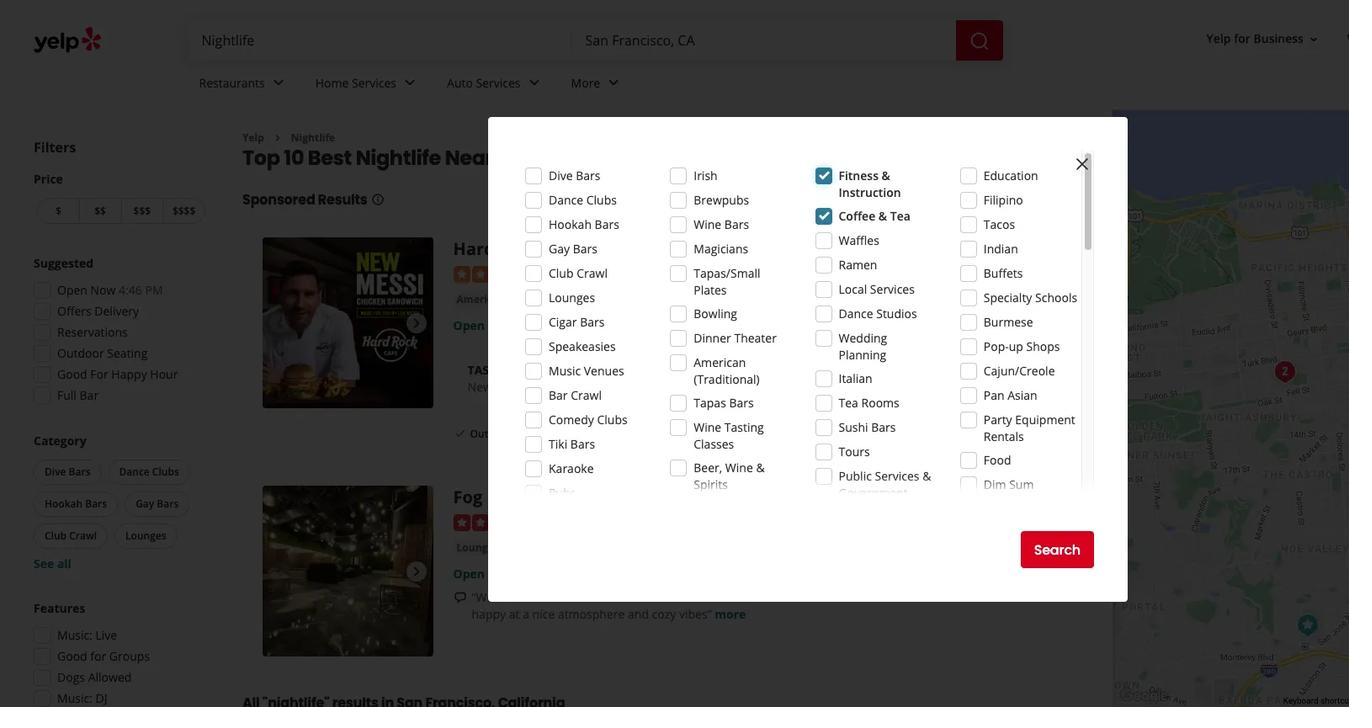 Task type: vqa. For each thing, say whether or not it's contained in the screenshot.
filter within the popup button
no



Task type: locate. For each thing, give the bounding box(es) containing it.
0 horizontal spatial lounges button
[[115, 524, 177, 549]]

music venues
[[549, 363, 625, 379]]

next image for hard rock cafe
[[406, 313, 427, 333]]

0 vertical spatial american (traditional)
[[457, 292, 570, 306]]

aaron bennett jazz ensemble image
[[1292, 608, 1326, 642]]

bars up club crawl button
[[85, 497, 107, 511]]

pm right the 4:46
[[145, 282, 163, 298]]

& up instruction on the right
[[882, 168, 891, 184]]

& left "dim"
[[923, 468, 932, 484]]

2 good from the top
[[57, 648, 87, 664]]

0 horizontal spatial american
[[457, 292, 505, 306]]

delivery down open now 4:46 pm
[[95, 303, 139, 319]]

dim sum
[[984, 477, 1035, 493]]

gay bars up (1.1k
[[549, 241, 598, 257]]

instruction
[[839, 184, 902, 200]]

hookah bars up cafe
[[549, 216, 620, 232]]

$$$$
[[173, 204, 196, 218]]

burgers
[[663, 292, 703, 306]]

san
[[498, 144, 537, 172]]

features
[[34, 600, 85, 616]]

dance clubs
[[549, 192, 617, 208], [119, 465, 179, 479]]

services
[[352, 75, 397, 91], [476, 75, 521, 91], [871, 281, 915, 297], [875, 468, 920, 484]]

lounges
[[549, 290, 595, 306], [126, 529, 166, 543], [457, 540, 499, 555]]

services for local
[[871, 281, 915, 297]]

pm inside group
[[145, 282, 163, 298]]

for inside group
[[90, 648, 106, 664]]

home
[[316, 75, 349, 91]]

offers
[[57, 303, 92, 319]]

hookah inside button
[[45, 497, 83, 511]]

for inside button
[[1235, 31, 1251, 47]]

2 vertical spatial wine
[[726, 460, 753, 476]]

hookah down karaoke
[[532, 486, 598, 509]]

0 vertical spatial music:
[[57, 627, 93, 643]]

music: down dogs
[[57, 691, 93, 707]]

good up dogs
[[57, 648, 87, 664]]

0 vertical spatial for
[[1235, 31, 1251, 47]]

0 horizontal spatial 24 chevron down v2 image
[[400, 73, 420, 93]]

1 horizontal spatial 24 chevron down v2 image
[[604, 73, 624, 93]]

2 horizontal spatial lounges
[[549, 290, 595, 306]]

more down 'hookahs'
[[715, 606, 746, 622]]

nightlife right 16 chevron right v2 image
[[291, 131, 335, 145]]

group
[[29, 255, 209, 409], [30, 433, 209, 573], [29, 600, 209, 707]]

bar right 'full'
[[80, 387, 99, 403]]

tapas/small plates
[[694, 265, 761, 298]]

dive bars
[[549, 168, 601, 184], [45, 465, 91, 479]]

american down 2.8 star rating image
[[457, 292, 505, 306]]

clubs down francisco,
[[587, 192, 617, 208]]

1 horizontal spatial and
[[771, 589, 792, 605]]

1 vertical spatial next image
[[406, 561, 427, 581]]

asian
[[1008, 387, 1038, 403]]

fog it up hookah lounge link
[[454, 486, 663, 509]]

0 horizontal spatial outdoor
[[57, 345, 104, 361]]

1 until from the top
[[488, 317, 513, 333]]

services right auto
[[476, 75, 521, 91]]

2 music: from the top
[[57, 691, 93, 707]]

outdoor
[[57, 345, 104, 361], [470, 427, 512, 441]]

1 horizontal spatial club
[[549, 265, 574, 281]]

dj
[[96, 691, 107, 707]]

outdoor seating
[[57, 345, 148, 361]]

1 vertical spatial good
[[57, 648, 87, 664]]

0 vertical spatial (traditional)
[[508, 292, 570, 306]]

tea
[[891, 208, 911, 224], [839, 395, 859, 411]]

(traditional) up 10:00
[[508, 292, 570, 306]]

1 horizontal spatial hookah bars
[[549, 216, 620, 232]]

hookah up cafe
[[549, 216, 592, 232]]

2 vertical spatial clubs
[[152, 465, 179, 479]]

1 horizontal spatial lounges
[[457, 540, 499, 555]]

education
[[984, 168, 1039, 184]]

open up taste
[[454, 317, 485, 333]]

1 vertical spatial until
[[488, 566, 513, 582]]

& down tasting
[[757, 460, 765, 476]]

24 chevron down v2 image
[[400, 73, 420, 93], [524, 73, 544, 93]]

1 horizontal spatial yelp
[[1207, 31, 1232, 47]]

2 vertical spatial open
[[454, 566, 485, 582]]

dive
[[549, 168, 573, 184], [45, 465, 66, 479]]

1 vertical spatial crawl
[[571, 387, 602, 403]]

1 vertical spatial pm
[[549, 317, 567, 333]]

1 vertical spatial dive
[[45, 465, 66, 479]]

0 vertical spatial delivery
[[95, 303, 139, 319]]

club
[[549, 265, 574, 281], [45, 529, 67, 543]]

& inside fitness & instruction
[[882, 168, 891, 184]]

dance clubs down francisco,
[[549, 192, 617, 208]]

and down different
[[628, 606, 649, 622]]

0 vertical spatial club
[[549, 265, 574, 281]]

groups
[[109, 648, 150, 664]]

2 slideshow element from the top
[[263, 486, 433, 657]]

(1.1k
[[571, 265, 597, 281]]

24 chevron down v2 image inside auto services link
[[524, 73, 544, 93]]

16 checkmark v2 image
[[454, 427, 467, 440], [563, 427, 577, 440]]

yelp link
[[243, 131, 264, 145]]

2 vertical spatial group
[[29, 600, 209, 707]]

1 vertical spatial music:
[[57, 691, 93, 707]]

search
[[1035, 540, 1081, 560]]

1 horizontal spatial bar
[[549, 387, 568, 403]]

services inside home services link
[[352, 75, 397, 91]]

more up tapas
[[667, 379, 698, 395]]

club crawl down cafe
[[549, 265, 608, 281]]

plates
[[694, 282, 727, 298]]

0 horizontal spatial dive
[[45, 465, 66, 479]]

yelp left 16 chevron right v2 image
[[243, 131, 264, 145]]

dance clubs inside search dialog
[[549, 192, 617, 208]]

gay inside button
[[136, 497, 154, 511]]

wine for wine tasting classes
[[694, 419, 722, 435]]

0 horizontal spatial yelp
[[243, 131, 264, 145]]

wine up classes
[[694, 419, 722, 435]]

bars up hookah bars button
[[69, 465, 91, 479]]

wine inside the beer, wine & spirits
[[726, 460, 753, 476]]

0 vertical spatial gay bars
[[549, 241, 598, 257]]

1 next image from the top
[[406, 313, 427, 333]]

1 good from the top
[[57, 366, 87, 382]]

music: for music: live
[[57, 627, 93, 643]]

tea up 'sushi'
[[839, 395, 859, 411]]

bars down "dance clubs" button
[[157, 497, 179, 511]]

outdoor for outdoor seating
[[470, 427, 512, 441]]

services up government
[[875, 468, 920, 484]]

pm right 10:00
[[549, 317, 567, 333]]

wedding
[[839, 330, 888, 346]]

clubs inside button
[[152, 465, 179, 479]]

dance up gay bars button
[[119, 465, 150, 479]]

1 24 chevron down v2 image from the left
[[268, 73, 289, 93]]

search image
[[970, 31, 990, 51]]

bars right san
[[576, 168, 601, 184]]

24 chevron down v2 image
[[268, 73, 289, 93], [604, 73, 624, 93]]

bars right the tiki
[[571, 436, 595, 452]]

0 horizontal spatial bar
[[80, 387, 99, 403]]

lounges button
[[115, 524, 177, 549], [454, 539, 502, 556]]

bar
[[80, 387, 99, 403], [549, 387, 568, 403]]

cigar
[[549, 314, 577, 330]]

american down 'dinner' on the right top
[[694, 355, 746, 371]]

1 horizontal spatial pm
[[549, 317, 567, 333]]

until down american (traditional) button
[[488, 317, 513, 333]]

0 vertical spatial slideshow element
[[263, 238, 433, 408]]

0 vertical spatial dive bars
[[549, 168, 601, 184]]

of
[[607, 589, 619, 605]]

services inside public services & government
[[875, 468, 920, 484]]

services right home
[[352, 75, 397, 91]]

0 horizontal spatial tea
[[839, 395, 859, 411]]

american (traditional) up open until 10:00 pm
[[457, 292, 570, 306]]

open for hard
[[454, 317, 485, 333]]

None search field
[[188, 20, 1007, 61]]

0 horizontal spatial 24 chevron down v2 image
[[268, 73, 289, 93]]

16 info v2 image
[[1066, 154, 1079, 168]]

dive bars right san
[[549, 168, 601, 184]]

1 horizontal spatial our
[[954, 589, 973, 605]]

1 vertical spatial dance clubs
[[119, 465, 179, 479]]

restaurants
[[199, 75, 265, 91]]

16 checkmark v2 image left outdoor seating
[[454, 427, 467, 440]]

gay
[[549, 241, 570, 257], [136, 497, 154, 511]]

for for business
[[1235, 31, 1251, 47]]

taste greatness new messi chicken sandwich read more
[[468, 362, 698, 395]]

10:00
[[516, 317, 546, 333]]

2 24 chevron down v2 image from the left
[[524, 73, 544, 93]]

business categories element
[[186, 61, 1350, 109]]

club down cafe
[[549, 265, 574, 281]]

wine inside wine tasting classes
[[694, 419, 722, 435]]

0 vertical spatial yelp
[[1207, 31, 1232, 47]]

1 horizontal spatial 24 chevron down v2 image
[[524, 73, 544, 93]]

for up dogs allowed in the bottom of the page
[[90, 648, 106, 664]]

0 vertical spatial until
[[488, 317, 513, 333]]

1 horizontal spatial more
[[715, 606, 746, 622]]

dance down the local
[[839, 306, 874, 322]]

hookah bars
[[549, 216, 620, 232], [45, 497, 107, 511]]

0 horizontal spatial gay bars
[[136, 497, 179, 511]]

1 horizontal spatial gay bars
[[549, 241, 598, 257]]

0 vertical spatial american
[[457, 292, 505, 306]]

1 horizontal spatial dance clubs
[[549, 192, 617, 208]]

0 vertical spatial hookah bars
[[549, 216, 620, 232]]

dance clubs up gay bars button
[[119, 465, 179, 479]]

cafe
[[544, 238, 582, 261]]

gay down "dance clubs" button
[[136, 497, 154, 511]]

good up 'full'
[[57, 366, 87, 382]]

specialty
[[984, 290, 1033, 306]]

american (traditional) button
[[454, 291, 574, 308]]

slideshow element
[[263, 238, 433, 408], [263, 486, 433, 657]]

slideshow element for hard rock cafe
[[263, 238, 433, 408]]

hookah bars down the dive bars button
[[45, 497, 107, 511]]

dance down francisco,
[[549, 192, 584, 208]]

1 vertical spatial (traditional)
[[694, 371, 760, 387]]

24 chevron down v2 image right "auto services"
[[524, 73, 544, 93]]

our left mission
[[795, 589, 814, 605]]

dive bars down category
[[45, 465, 91, 479]]

1 vertical spatial for
[[90, 648, 106, 664]]

0 horizontal spatial gay
[[136, 497, 154, 511]]

happy
[[472, 606, 506, 622]]

for for groups
[[90, 648, 106, 664]]

24 chevron down v2 image for restaurants
[[268, 73, 289, 93]]

music: dj
[[57, 691, 107, 707]]

atmosphere
[[558, 606, 625, 622]]

to
[[863, 589, 874, 605]]

wine right beer,
[[726, 460, 753, 476]]

1 horizontal spatial dive bars
[[549, 168, 601, 184]]

1 vertical spatial gay
[[136, 497, 154, 511]]

lounges button down gay bars button
[[115, 524, 177, 549]]

0 vertical spatial more
[[667, 379, 698, 395]]

outdoor left seating
[[470, 427, 512, 441]]

bar down music
[[549, 387, 568, 403]]

next image
[[406, 313, 427, 333], [406, 561, 427, 581]]

2 bar from the left
[[549, 387, 568, 403]]

burmese
[[984, 314, 1034, 330]]

yelp left the business
[[1207, 31, 1232, 47]]

1 slideshow element from the top
[[263, 238, 433, 408]]

0 horizontal spatial american (traditional)
[[457, 292, 570, 306]]

dance studios
[[839, 306, 918, 322]]

24 chevron down v2 image right restaurants
[[268, 73, 289, 93]]

wide
[[526, 589, 552, 605]]

1 24 chevron down v2 image from the left
[[400, 73, 420, 93]]

1 vertical spatial hookah bars
[[45, 497, 107, 511]]

sponsored
[[243, 191, 315, 210]]

dance clubs button
[[108, 460, 190, 485]]

1 vertical spatial open
[[454, 317, 485, 333]]

delivery right the tiki
[[580, 427, 620, 441]]

16 chevron right v2 image
[[271, 131, 285, 145]]

tours
[[839, 444, 870, 460]]

good for good for groups
[[57, 648, 87, 664]]

pm for open until 10:00 pm
[[549, 317, 567, 333]]

crawl down hookah bars button
[[69, 529, 97, 543]]

0 vertical spatial next image
[[406, 313, 427, 333]]

0 vertical spatial gay
[[549, 241, 570, 257]]

1 horizontal spatial american
[[694, 355, 746, 371]]

lounges down gay bars button
[[126, 529, 166, 543]]

wine up magicians
[[694, 216, 722, 232]]

0 vertical spatial dive
[[549, 168, 573, 184]]

dive inside search dialog
[[549, 168, 573, 184]]

restaurants link
[[186, 61, 302, 109]]

tea down instruction on the right
[[891, 208, 911, 224]]

0 vertical spatial outdoor
[[57, 345, 104, 361]]

2 next image from the top
[[406, 561, 427, 581]]

0 vertical spatial crawl
[[577, 265, 608, 281]]

until for it
[[488, 566, 513, 582]]

0 vertical spatial tea
[[891, 208, 911, 224]]

near
[[445, 144, 494, 172]]

24 chevron down v2 image right more
[[604, 73, 624, 93]]

& inside the beer, wine & spirits
[[757, 460, 765, 476]]

club inside search dialog
[[549, 265, 574, 281]]

music: down the features
[[57, 627, 93, 643]]

0 horizontal spatial (traditional)
[[508, 292, 570, 306]]

previous image
[[269, 313, 290, 333]]

1 horizontal spatial dance
[[549, 192, 584, 208]]

24 chevron down v2 image inside more link
[[604, 73, 624, 93]]

tapas
[[694, 395, 727, 411]]

our right the sure at the right of the page
[[954, 589, 973, 605]]

24 chevron down v2 image inside home services link
[[400, 73, 420, 93]]

yelp for business button
[[1200, 24, 1328, 54]]

club up see all
[[45, 529, 67, 543]]

1 vertical spatial group
[[30, 433, 209, 573]]

bars up 2.8 (1.1k reviews) at the left top of the page
[[595, 216, 620, 232]]

dive right san
[[549, 168, 573, 184]]

open up offers
[[57, 282, 88, 298]]

crawl down "music venues"
[[571, 387, 602, 403]]

2 16 checkmark v2 image from the left
[[563, 427, 577, 440]]

yelp inside button
[[1207, 31, 1232, 47]]

1 vertical spatial american (traditional)
[[694, 355, 760, 387]]

1 vertical spatial club crawl
[[45, 529, 97, 543]]

0 vertical spatial clubs
[[587, 192, 617, 208]]

16 checkmark v2 image up karaoke
[[563, 427, 577, 440]]

10
[[284, 144, 304, 172]]

slideshow element for fog it up hookah lounge
[[263, 486, 433, 657]]

american (traditional) up tapas bars
[[694, 355, 760, 387]]

1 vertical spatial dance
[[839, 306, 874, 322]]

1 vertical spatial yelp
[[243, 131, 264, 145]]

wine
[[694, 216, 722, 232], [694, 419, 722, 435], [726, 460, 753, 476]]

seating
[[514, 427, 550, 441]]

good
[[57, 366, 87, 382], [57, 648, 87, 664]]

pan asian
[[984, 387, 1038, 403]]

nightlife up 16 info v2 image
[[356, 144, 441, 172]]

0 vertical spatial dance
[[549, 192, 584, 208]]

0 horizontal spatial for
[[90, 648, 106, 664]]

1 horizontal spatial dive
[[549, 168, 573, 184]]

lounges up cigar bars on the top left
[[549, 290, 595, 306]]

24 chevron down v2 image left auto
[[400, 73, 420, 93]]

coffee & tea
[[839, 208, 911, 224]]

0 horizontal spatial dance
[[119, 465, 150, 479]]

classes
[[694, 436, 735, 452]]

hookah down the dive bars button
[[45, 497, 83, 511]]

24 chevron down v2 image inside restaurants link
[[268, 73, 289, 93]]

0 horizontal spatial dive bars
[[45, 465, 91, 479]]

24 chevron down v2 image for home services
[[400, 73, 420, 93]]

1 vertical spatial and
[[628, 606, 649, 622]]

1 vertical spatial club
[[45, 529, 67, 543]]

planning
[[839, 347, 887, 363]]

and right 'hookahs'
[[771, 589, 792, 605]]

lounges down 5 star rating image
[[457, 540, 499, 555]]

tasting
[[725, 419, 764, 435]]

1 vertical spatial gay bars
[[136, 497, 179, 511]]

1 vertical spatial outdoor
[[470, 427, 512, 441]]

yelp for yelp link at the top left
[[243, 131, 264, 145]]

user actions element
[[1194, 24, 1350, 57]]

outdoor down reservations
[[57, 345, 104, 361]]

open up "16 speech v2" image
[[454, 566, 485, 582]]

american
[[457, 292, 505, 306], [694, 355, 746, 371]]

are
[[1037, 589, 1055, 605]]

nightlife
[[291, 131, 335, 145], [356, 144, 441, 172]]

good for good for happy hour
[[57, 366, 87, 382]]

crawl up cocktail
[[577, 265, 608, 281]]

1 vertical spatial dive bars
[[45, 465, 91, 479]]

1 music: from the top
[[57, 627, 93, 643]]

2 until from the top
[[488, 566, 513, 582]]

gay bars down "dance clubs" button
[[136, 497, 179, 511]]

"we
[[472, 589, 494, 605]]

0 horizontal spatial dance clubs
[[119, 465, 179, 479]]

2 vertical spatial crawl
[[69, 529, 97, 543]]

group containing category
[[30, 433, 209, 573]]

emporium arcade bar image
[[1269, 355, 1303, 389]]

0 vertical spatial group
[[29, 255, 209, 409]]

1 16 checkmark v2 image from the left
[[454, 427, 467, 440]]

top 10 best nightlife near san francisco, california
[[243, 144, 748, 172]]

gay up 2.8
[[549, 241, 570, 257]]

midnight
[[516, 566, 565, 582]]

clubs down sandwich
[[597, 412, 628, 428]]

0 horizontal spatial 16 checkmark v2 image
[[454, 427, 467, 440]]

clubs up gay bars button
[[152, 465, 179, 479]]

california
[[649, 144, 748, 172]]

yelp for yelp for business
[[1207, 31, 1232, 47]]

business
[[1254, 31, 1304, 47]]

until up offer
[[488, 566, 513, 582]]

sure
[[926, 589, 951, 605]]

1 horizontal spatial outdoor
[[470, 427, 512, 441]]

0 horizontal spatial our
[[795, 589, 814, 605]]

food
[[984, 452, 1012, 468]]

group containing features
[[29, 600, 209, 707]]

hookahs
[[721, 589, 768, 605]]

services inside auto services link
[[476, 75, 521, 91]]

0 vertical spatial club crawl
[[549, 265, 608, 281]]

music:
[[57, 627, 93, 643], [57, 691, 93, 707]]

for left the business
[[1235, 31, 1251, 47]]

services up studios
[[871, 281, 915, 297]]

2 24 chevron down v2 image from the left
[[604, 73, 624, 93]]

& right coffee
[[879, 208, 888, 224]]

1 horizontal spatial gay
[[549, 241, 570, 257]]

dive down category
[[45, 465, 66, 479]]

crawl inside button
[[69, 529, 97, 543]]

coffee
[[839, 208, 876, 224]]

1 horizontal spatial (traditional)
[[694, 371, 760, 387]]

(traditional) up tapas bars
[[694, 371, 760, 387]]

2 horizontal spatial dance
[[839, 306, 874, 322]]

1 horizontal spatial 16 checkmark v2 image
[[563, 427, 577, 440]]

club inside button
[[45, 529, 67, 543]]

wedding planning
[[839, 330, 888, 363]]

1 bar from the left
[[80, 387, 99, 403]]

$
[[56, 204, 61, 218]]

dogs allowed
[[57, 669, 132, 685]]

lounges inside lounges link
[[457, 540, 499, 555]]

lounges button down 5 star rating image
[[454, 539, 502, 556]]

hookah inside search dialog
[[549, 216, 592, 232]]

dive bars inside search dialog
[[549, 168, 601, 184]]

club crawl up all
[[45, 529, 97, 543]]

lounge
[[602, 486, 663, 509]]



Task type: describe. For each thing, give the bounding box(es) containing it.
close image
[[1073, 154, 1093, 174]]

services for auto
[[476, 75, 521, 91]]

reservations
[[57, 324, 128, 340]]

brewpubs
[[694, 192, 750, 208]]

american (traditional) inside button
[[457, 292, 570, 306]]

2 our from the left
[[954, 589, 973, 605]]

bars up (1.1k
[[573, 241, 598, 257]]

cocktail bars link
[[581, 291, 653, 308]]

taste
[[468, 362, 503, 378]]

& inside public services & government
[[923, 468, 932, 484]]

bars down brewpubs
[[725, 216, 750, 232]]

american inside american (traditional)
[[694, 355, 746, 371]]

new
[[468, 379, 493, 395]]

messi
[[496, 379, 527, 395]]

comedy clubs
[[549, 412, 628, 428]]

previous image
[[269, 561, 290, 581]]

1 our from the left
[[795, 589, 814, 605]]

bowling
[[694, 306, 738, 322]]

keyboard shortcu
[[1284, 697, 1350, 706]]

sushi bars
[[839, 419, 896, 435]]

$$$ button
[[121, 198, 163, 224]]

(traditional) inside button
[[508, 292, 570, 306]]

waffles
[[839, 232, 880, 248]]

1 horizontal spatial tea
[[891, 208, 911, 224]]

1 horizontal spatial nightlife
[[356, 144, 441, 172]]

studios
[[877, 306, 918, 322]]

16 speech v2 image
[[454, 592, 467, 605]]

cajun/creole
[[984, 363, 1056, 379]]

dance clubs inside button
[[119, 465, 179, 479]]

government
[[839, 485, 908, 501]]

search button
[[1021, 531, 1095, 568]]

mission
[[817, 589, 860, 605]]

1 horizontal spatial lounges button
[[454, 539, 502, 556]]

best
[[308, 144, 352, 172]]

$$$
[[134, 204, 151, 218]]

theater
[[735, 330, 777, 346]]

fitness
[[839, 168, 879, 184]]

2.8 (1.1k reviews)
[[551, 265, 646, 281]]

a
[[523, 606, 530, 622]]

irish
[[694, 168, 718, 184]]

cocktail bars button
[[581, 291, 653, 308]]

tapas/small
[[694, 265, 761, 281]]

now
[[91, 282, 116, 298]]

yelp for business
[[1207, 31, 1304, 47]]

ramen
[[839, 257, 878, 273]]

burgers button
[[660, 291, 706, 308]]

open until 10:00 pm
[[454, 317, 567, 333]]

party equipment rentals
[[984, 412, 1076, 445]]

burgers link
[[660, 291, 706, 308]]

1 vertical spatial clubs
[[597, 412, 628, 428]]

tea rooms
[[839, 395, 900, 411]]

shops
[[1027, 339, 1061, 355]]

1 vertical spatial more
[[715, 606, 746, 622]]

fitness & instruction
[[839, 168, 902, 200]]

results
[[318, 191, 368, 210]]

$ button
[[37, 198, 79, 224]]

24 chevron down v2 image for more
[[604, 73, 624, 93]]

2.8 star rating image
[[454, 266, 544, 283]]

vibes"
[[680, 606, 712, 622]]

more inside taste greatness new messi chicken sandwich read more
[[667, 379, 698, 395]]

16 info v2 image
[[371, 193, 384, 207]]

0 horizontal spatial lounges
[[126, 529, 166, 543]]

sandwich
[[577, 379, 629, 395]]

pm for open now 4:46 pm
[[145, 282, 163, 298]]

dance inside button
[[119, 465, 150, 479]]

auto
[[447, 75, 473, 91]]

at
[[509, 606, 520, 622]]

hard rock cafe link
[[454, 238, 582, 261]]

search dialog
[[0, 0, 1350, 707]]

rooms
[[862, 395, 900, 411]]

public services & government
[[839, 468, 932, 501]]

outdoor for outdoor seating
[[57, 345, 104, 361]]

delivery inside group
[[95, 303, 139, 319]]

party
[[984, 412, 1013, 428]]

karaoke
[[549, 461, 594, 477]]

gay bars inside button
[[136, 497, 179, 511]]

american (traditional) inside search dialog
[[694, 355, 760, 387]]

services for public
[[875, 468, 920, 484]]

bars down "rooms"
[[872, 419, 896, 435]]

rock
[[499, 238, 540, 261]]

gay bars inside search dialog
[[549, 241, 598, 257]]

bars down reviews) at top left
[[627, 292, 650, 306]]

price
[[34, 171, 63, 187]]

dive inside button
[[45, 465, 66, 479]]

2.8
[[551, 265, 568, 281]]

$$$$ button
[[163, 198, 205, 224]]

sum
[[1010, 477, 1035, 493]]

sushi
[[839, 419, 869, 435]]

1 horizontal spatial delivery
[[580, 427, 620, 441]]

map region
[[1100, 91, 1350, 707]]

auto services link
[[434, 61, 558, 109]]

fisherman's wharf
[[713, 292, 816, 308]]

open for fog
[[454, 566, 485, 582]]

indian
[[984, 241, 1019, 257]]

more link
[[715, 606, 746, 622]]

(traditional) inside search dialog
[[694, 371, 760, 387]]

price group
[[34, 171, 209, 227]]

home services
[[316, 75, 397, 91]]

music: live
[[57, 627, 117, 643]]

local
[[839, 281, 868, 297]]

next image for fog it up hookah lounge
[[406, 561, 427, 581]]

category
[[34, 433, 86, 449]]

american inside button
[[457, 292, 505, 306]]

pubs
[[549, 485, 576, 501]]

google image
[[1117, 685, 1173, 707]]

bars down cocktail
[[580, 314, 605, 330]]

club crawl inside button
[[45, 529, 97, 543]]

tapas bars
[[694, 395, 754, 411]]

bars up tasting
[[730, 395, 754, 411]]

music: for music: dj
[[57, 691, 93, 707]]

wine for wine bars
[[694, 216, 722, 232]]

services for home
[[352, 75, 397, 91]]

16 chevron down v2 image
[[1308, 33, 1321, 46]]

until for rock
[[488, 317, 513, 333]]

bar inside search dialog
[[549, 387, 568, 403]]

dive bars inside button
[[45, 465, 91, 479]]

francisco,
[[541, 144, 645, 172]]

"we offer wide selection of different flavored hookahs and our mission to so make sure our customers are happy at a nice atmosphere and cozy vibes"
[[472, 589, 1055, 622]]

dinner theater
[[694, 330, 777, 346]]

hookah bars inside button
[[45, 497, 107, 511]]

hard rock cafe
[[454, 238, 582, 261]]

hookah bars button
[[34, 492, 118, 517]]

0 vertical spatial open
[[57, 282, 88, 298]]

5 star rating image
[[454, 514, 544, 531]]

filters
[[34, 138, 76, 157]]

24 chevron down v2 image for auto services
[[524, 73, 544, 93]]

0 horizontal spatial nightlife
[[291, 131, 335, 145]]

gay inside search dialog
[[549, 241, 570, 257]]

fog it up hookah lounge image
[[263, 486, 433, 657]]

fisherman's
[[713, 292, 779, 308]]

reviews)
[[600, 265, 646, 281]]

0 horizontal spatial and
[[628, 606, 649, 622]]

full
[[57, 387, 77, 403]]

tiki bars
[[549, 436, 595, 452]]

lounges inside search dialog
[[549, 290, 595, 306]]

chicken
[[530, 379, 573, 395]]

nice
[[533, 606, 555, 622]]

hour
[[150, 366, 178, 382]]

club crawl inside search dialog
[[549, 265, 608, 281]]

hard rock cafe image
[[263, 238, 433, 408]]

tacos
[[984, 216, 1016, 232]]

hookah bars inside search dialog
[[549, 216, 620, 232]]

buffets
[[984, 265, 1023, 281]]

group containing suggested
[[29, 255, 209, 409]]

filipino
[[984, 192, 1024, 208]]



